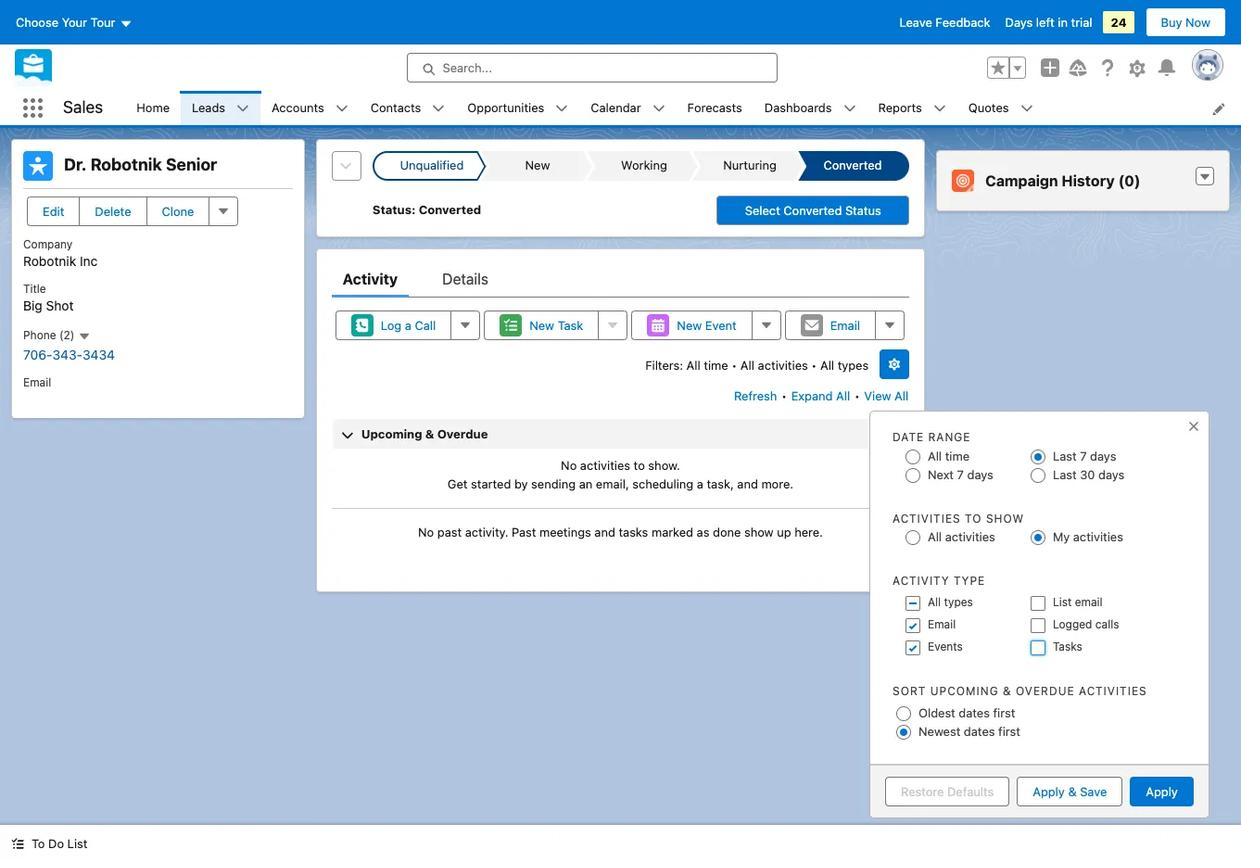 Task type: vqa. For each thing, say whether or not it's contained in the screenshot.
the rightmost the overdue
no



Task type: locate. For each thing, give the bounding box(es) containing it.
30
[[1080, 467, 1095, 482]]

choose
[[16, 15, 58, 30]]

• left view
[[854, 388, 860, 403]]

robotnik inside company robotnik inc
[[23, 253, 76, 269]]

text default image
[[555, 102, 568, 115], [1198, 170, 1211, 183], [78, 330, 91, 343], [11, 837, 24, 850]]

text default image right leads at the top left
[[236, 102, 249, 115]]

1 horizontal spatial email
[[830, 318, 860, 333]]

0 horizontal spatial status
[[372, 202, 412, 217]]

text default image for contacts
[[432, 102, 445, 115]]

1 vertical spatial activity
[[893, 574, 950, 588]]

call
[[415, 318, 436, 333]]

1 vertical spatial list
[[67, 836, 87, 851]]

and right task,
[[737, 476, 758, 491]]

view
[[864, 388, 891, 403]]

0 horizontal spatial to
[[634, 458, 645, 473]]

1 apply from the left
[[1033, 784, 1065, 799]]

2 last from the top
[[1053, 467, 1077, 482]]

do
[[48, 836, 64, 851]]

all right view
[[895, 388, 909, 403]]

activity up all types
[[893, 574, 950, 588]]

1 horizontal spatial list
[[1053, 595, 1072, 609]]

& left overdue
[[1003, 684, 1012, 698]]

leave feedback link
[[900, 15, 990, 30]]

past
[[512, 525, 536, 539]]

a
[[405, 318, 411, 333], [697, 476, 703, 491]]

3 text default image from the left
[[432, 102, 445, 115]]

0 vertical spatial dates
[[959, 705, 990, 720]]

text default image right (2)
[[78, 330, 91, 343]]

as
[[697, 525, 710, 539]]

days up last 30 days
[[1090, 448, 1116, 463]]

text default image
[[236, 102, 249, 115], [335, 102, 348, 115], [432, 102, 445, 115], [652, 102, 665, 115], [843, 102, 856, 115], [933, 102, 946, 115], [1020, 102, 1033, 115]]

0 vertical spatial types
[[838, 358, 869, 373]]

list
[[1053, 595, 1072, 609], [67, 836, 87, 851]]

upcoming
[[930, 684, 999, 698]]

marked
[[652, 525, 693, 539]]

all types
[[928, 595, 973, 609]]

text default image for accounts
[[335, 102, 348, 115]]

status down converted link
[[845, 203, 881, 218]]

details
[[442, 271, 488, 287]]

6 text default image from the left
[[933, 102, 946, 115]]

0 horizontal spatial list
[[67, 836, 87, 851]]

robotnik
[[90, 155, 162, 174], [23, 253, 76, 269]]

0 horizontal spatial activity
[[343, 271, 398, 287]]

a right log
[[405, 318, 411, 333]]

text default image right reports
[[933, 102, 946, 115]]

text default image right contacts
[[432, 102, 445, 115]]

new down opportunities list item
[[525, 158, 550, 173]]

converted inside button
[[784, 203, 842, 218]]

contacts link
[[359, 91, 432, 125]]

text default image inside the leads list item
[[236, 102, 249, 115]]

title
[[23, 282, 46, 296]]

robotnik for dr.
[[90, 155, 162, 174]]

tasks
[[619, 525, 648, 539]]

1 vertical spatial last
[[1053, 467, 1077, 482]]

1 horizontal spatial to
[[965, 511, 982, 525]]

1 vertical spatial a
[[697, 476, 703, 491]]

text default image for calendar
[[652, 102, 665, 115]]

newest dates first
[[919, 724, 1020, 739]]

0 horizontal spatial no
[[418, 525, 434, 539]]

nurturing link
[[701, 151, 794, 181]]

1 last from the top
[[1053, 448, 1077, 463]]

text default image inside dashboards list item
[[843, 102, 856, 115]]

1 vertical spatial first
[[998, 724, 1020, 739]]

time down event
[[704, 358, 728, 373]]

days left in trial
[[1005, 15, 1092, 30]]

types down the type
[[944, 595, 973, 609]]

email down 706-
[[23, 375, 51, 389]]

2 vertical spatial email
[[928, 617, 956, 631]]

text default image inside opportunities list item
[[555, 102, 568, 115]]

activities for no activities to show. get started by sending an email, scheduling a task, and more.
[[580, 458, 630, 473]]

email up refresh • expand all • view all
[[830, 318, 860, 333]]

range
[[928, 430, 971, 444]]

restore
[[901, 784, 944, 799]]

contacts list item
[[359, 91, 456, 125]]

0 vertical spatial first
[[993, 705, 1015, 720]]

all down "activities"
[[928, 530, 942, 545]]

new inside new event button
[[677, 318, 702, 333]]

1 horizontal spatial status
[[845, 203, 881, 218]]

text default image right quotes
[[1020, 102, 1033, 115]]

activities to show
[[893, 511, 1024, 525]]

1 horizontal spatial types
[[944, 595, 973, 609]]

& left save
[[1068, 784, 1077, 799]]

list up logged
[[1053, 595, 1072, 609]]

converted right select at top right
[[784, 203, 842, 218]]

status down unqualified link
[[372, 202, 412, 217]]

text default image for leads
[[236, 102, 249, 115]]

0 vertical spatial a
[[405, 318, 411, 333]]

by
[[514, 476, 528, 491]]

1 vertical spatial 7
[[957, 467, 964, 482]]

last left 30
[[1053, 467, 1077, 482]]

log a call button
[[335, 311, 452, 340]]

dates
[[959, 705, 990, 720], [964, 724, 995, 739]]

no inside the no activities to show. get started by sending an email, scheduling a task, and more.
[[561, 458, 577, 473]]

new left event
[[677, 318, 702, 333]]

text default image right accounts
[[335, 102, 348, 115]]

delete
[[95, 204, 131, 219]]

•
[[732, 358, 737, 373], [811, 358, 817, 373], [781, 388, 787, 403], [854, 388, 860, 403]]

0 vertical spatial last
[[1053, 448, 1077, 463]]

0 horizontal spatial robotnik
[[23, 253, 76, 269]]

upcoming & overdue button
[[333, 419, 909, 449]]

opportunities link
[[456, 91, 555, 125]]

apply left save
[[1033, 784, 1065, 799]]

details link
[[442, 260, 488, 298]]

activities right my
[[1073, 530, 1123, 545]]

activity inside tab list
[[343, 271, 398, 287]]

overdue
[[1016, 684, 1075, 698]]

1 vertical spatial and
[[594, 525, 615, 539]]

history
[[1062, 172, 1115, 189]]

dashboards link
[[753, 91, 843, 125]]

all up refresh • expand all • view all
[[820, 358, 834, 373]]

activity for activity type
[[893, 574, 950, 588]]

task
[[558, 318, 583, 333]]

first for oldest dates first
[[993, 705, 1015, 720]]

& inside dropdown button
[[425, 426, 434, 441]]

text default image inside calendar list item
[[652, 102, 665, 115]]

last up last 30 days
[[1053, 448, 1077, 463]]

my activities
[[1053, 530, 1123, 545]]

to
[[634, 458, 645, 473], [965, 511, 982, 525]]

converted up select converted status button
[[824, 158, 883, 173]]

next 7 days
[[928, 467, 993, 482]]

dates down 'oldest dates first'
[[964, 724, 995, 739]]

7 right next
[[957, 467, 964, 482]]

refresh • expand all • view all
[[734, 388, 909, 403]]

0 horizontal spatial apply
[[1033, 784, 1065, 799]]

0 horizontal spatial email
[[23, 375, 51, 389]]

to up all activities
[[965, 511, 982, 525]]

0 horizontal spatial &
[[425, 426, 434, 441]]

0 vertical spatial &
[[425, 426, 434, 441]]

text default image for quotes
[[1020, 102, 1033, 115]]

days down all time
[[967, 467, 993, 482]]

robotnik down company
[[23, 253, 76, 269]]

list email
[[1053, 595, 1103, 609]]

trial
[[1071, 15, 1092, 30]]

new inside new task button
[[529, 318, 554, 333]]

quotes link
[[957, 91, 1020, 125]]

4 text default image from the left
[[652, 102, 665, 115]]

new inside new link
[[525, 158, 550, 173]]

days for next 7 days
[[967, 467, 993, 482]]

0 horizontal spatial time
[[704, 358, 728, 373]]

0 vertical spatial email
[[830, 318, 860, 333]]

1 horizontal spatial 7
[[1080, 448, 1087, 463]]

0 vertical spatial and
[[737, 476, 758, 491]]

7 text default image from the left
[[1020, 102, 1033, 115]]

phone (2)
[[23, 328, 78, 342]]

get
[[448, 476, 468, 491]]

0 vertical spatial robotnik
[[90, 155, 162, 174]]

your
[[62, 15, 87, 30]]

1 text default image from the left
[[236, 102, 249, 115]]

5 text default image from the left
[[843, 102, 856, 115]]

show
[[744, 525, 774, 539]]

filters:
[[645, 358, 683, 373]]

1 horizontal spatial apply
[[1146, 784, 1178, 799]]

apply for apply
[[1146, 784, 1178, 799]]

no up sending
[[561, 458, 577, 473]]

0 vertical spatial 7
[[1080, 448, 1087, 463]]

706-343-3434 link
[[23, 346, 115, 362]]

& inside button
[[1068, 784, 1077, 799]]

activities inside the no activities to show. get started by sending an email, scheduling a task, and more.
[[580, 458, 630, 473]]

1 horizontal spatial a
[[697, 476, 703, 491]]

buy
[[1161, 15, 1182, 30]]

list
[[125, 91, 1241, 125]]

types
[[838, 358, 869, 373], [944, 595, 973, 609]]

view all link
[[863, 381, 910, 411]]

tab list
[[332, 260, 910, 298]]

0 vertical spatial to
[[634, 458, 645, 473]]

all down date range
[[928, 448, 942, 463]]

0 vertical spatial activity
[[343, 271, 398, 287]]

1 vertical spatial to
[[965, 511, 982, 525]]

activities for all activities
[[945, 530, 995, 545]]

all up refresh button
[[740, 358, 755, 373]]

no left past
[[418, 525, 434, 539]]

1 horizontal spatial robotnik
[[90, 155, 162, 174]]

dates for newest
[[964, 724, 995, 739]]

text default image inside the quotes list item
[[1020, 102, 1033, 115]]

2 text default image from the left
[[335, 102, 348, 115]]

text default image inside phone (2) popup button
[[78, 330, 91, 343]]

days right 30
[[1098, 467, 1125, 482]]

no
[[561, 458, 577, 473], [418, 525, 434, 539]]

feedback
[[936, 15, 990, 30]]

text default image inside reports 'list item'
[[933, 102, 946, 115]]

title big shot
[[23, 282, 74, 313]]

1 horizontal spatial activity
[[893, 574, 950, 588]]

1 vertical spatial dates
[[964, 724, 995, 739]]

home link
[[125, 91, 181, 125]]

1 vertical spatial time
[[945, 448, 970, 463]]

2 horizontal spatial &
[[1068, 784, 1077, 799]]

• up expand
[[811, 358, 817, 373]]

text default image left to
[[11, 837, 24, 850]]

sales
[[63, 98, 103, 117]]

dates up the newest dates first
[[959, 705, 990, 720]]

2 horizontal spatial email
[[928, 617, 956, 631]]

text default image left reports link
[[843, 102, 856, 115]]

show
[[986, 511, 1024, 525]]

restore defaults
[[901, 784, 994, 799]]

path options list box
[[372, 151, 910, 181]]

7 up 30
[[1080, 448, 1087, 463]]

robotnik for company
[[23, 253, 76, 269]]

to left the show.
[[634, 458, 645, 473]]

2 apply from the left
[[1146, 784, 1178, 799]]

activity up log
[[343, 271, 398, 287]]

0 horizontal spatial 7
[[957, 467, 964, 482]]

sending
[[531, 476, 576, 491]]

2 vertical spatial &
[[1068, 784, 1077, 799]]

types up view
[[838, 358, 869, 373]]

email up events
[[928, 617, 956, 631]]

0 horizontal spatial a
[[405, 318, 411, 333]]

new left task on the top of page
[[529, 318, 554, 333]]

accounts link
[[261, 91, 335, 125]]

1 vertical spatial robotnik
[[23, 253, 76, 269]]

leave
[[900, 15, 932, 30]]

log a call
[[381, 318, 436, 333]]

1 horizontal spatial &
[[1003, 684, 1012, 698]]

reports list item
[[867, 91, 957, 125]]

refresh button
[[733, 381, 778, 411]]

list right do
[[67, 836, 87, 851]]

1 vertical spatial no
[[418, 525, 434, 539]]

text default image right calendar
[[652, 102, 665, 115]]

a left task,
[[697, 476, 703, 491]]

apply right save
[[1146, 784, 1178, 799]]

1 horizontal spatial and
[[737, 476, 758, 491]]

converted
[[824, 158, 883, 173], [419, 202, 481, 217], [784, 203, 842, 218]]

0 horizontal spatial types
[[838, 358, 869, 373]]

calendar
[[591, 100, 641, 115]]

& for upcoming
[[425, 426, 434, 441]]

text default image down search... button
[[555, 102, 568, 115]]

select
[[745, 203, 780, 218]]

7
[[1080, 448, 1087, 463], [957, 467, 964, 482]]

0 vertical spatial no
[[561, 458, 577, 473]]

email,
[[596, 476, 629, 491]]

quotes
[[968, 100, 1009, 115]]

days for last 7 days
[[1090, 448, 1116, 463]]

activities up email,
[[580, 458, 630, 473]]

1 horizontal spatial no
[[561, 458, 577, 473]]

24
[[1111, 15, 1127, 30]]

dashboards list item
[[753, 91, 867, 125]]

activities up refresh at the right
[[758, 358, 808, 373]]

activities down the activities to show at the bottom right
[[945, 530, 995, 545]]

text default image inside contacts list item
[[432, 102, 445, 115]]

& left overdue at the left of the page
[[425, 426, 434, 441]]

calls
[[1095, 617, 1119, 631]]

group
[[987, 57, 1026, 79]]

new event
[[677, 318, 737, 333]]

type
[[954, 574, 985, 588]]

and left tasks
[[594, 525, 615, 539]]

save
[[1080, 784, 1107, 799]]

robotnik up delete
[[90, 155, 162, 174]]

dates for oldest
[[959, 705, 990, 720]]

all right filters:
[[686, 358, 700, 373]]

text default image for reports
[[933, 102, 946, 115]]

1 vertical spatial types
[[944, 595, 973, 609]]

email
[[1075, 595, 1103, 609]]

time up next 7 days at right
[[945, 448, 970, 463]]

new task
[[529, 318, 583, 333]]

text default image inside accounts list item
[[335, 102, 348, 115]]



Task type: describe. For each thing, give the bounding box(es) containing it.
select converted status button
[[717, 196, 910, 225]]

clone button
[[146, 196, 210, 226]]

forecasts link
[[676, 91, 753, 125]]

logged
[[1053, 617, 1092, 631]]

started
[[471, 476, 511, 491]]

task,
[[707, 476, 734, 491]]

sort upcoming & overdue activities
[[893, 684, 1147, 698]]

shot
[[46, 298, 74, 313]]

tasks
[[1053, 640, 1082, 653]]

& for apply
[[1068, 784, 1077, 799]]

tour
[[90, 15, 115, 30]]

clone
[[162, 204, 194, 219]]

date
[[893, 430, 924, 444]]

all time
[[928, 448, 970, 463]]

an
[[579, 476, 593, 491]]

new event button
[[632, 311, 752, 340]]

to
[[32, 836, 45, 851]]

last for last 7 days
[[1053, 448, 1077, 463]]

to inside the no activities to show. get started by sending an email, scheduling a task, and more.
[[634, 458, 645, 473]]

first for newest dates first
[[998, 724, 1020, 739]]

reports link
[[867, 91, 933, 125]]

new task button
[[484, 311, 599, 340]]

choose your tour button
[[15, 7, 133, 37]]

opportunities
[[467, 100, 544, 115]]

email button
[[785, 311, 876, 340]]

inc
[[80, 253, 98, 269]]

calendar list item
[[580, 91, 676, 125]]

search...
[[443, 60, 492, 75]]

activities for my activities
[[1073, 530, 1123, 545]]

apply for apply & save
[[1033, 784, 1065, 799]]

no activities to show. get started by sending an email, scheduling a task, and more.
[[448, 458, 793, 491]]

3434
[[83, 346, 115, 362]]

reports
[[878, 100, 922, 115]]

no for activities
[[561, 458, 577, 473]]

working link
[[595, 151, 689, 181]]

opportunities list item
[[456, 91, 580, 125]]

no past activity. past meetings and tasks marked as done show up here.
[[418, 525, 823, 539]]

7 for last
[[1080, 448, 1087, 463]]

upcoming
[[361, 426, 422, 441]]

706-343-3434
[[23, 346, 115, 362]]

delete button
[[79, 196, 147, 226]]

forecasts
[[687, 100, 742, 115]]

choose your tour
[[16, 15, 115, 30]]

activity.
[[465, 525, 508, 539]]

new for new event
[[677, 318, 702, 333]]

days
[[1005, 15, 1033, 30]]

0 horizontal spatial and
[[594, 525, 615, 539]]

text default image for dashboards
[[843, 102, 856, 115]]

filters: all time • all activities • all types
[[645, 358, 869, 373]]

expand
[[791, 388, 833, 403]]

• left expand
[[781, 388, 787, 403]]

leave feedback
[[900, 15, 990, 30]]

apply & save
[[1033, 784, 1107, 799]]

oldest
[[919, 705, 955, 720]]

all right expand
[[836, 388, 850, 403]]

1 horizontal spatial time
[[945, 448, 970, 463]]

senior
[[166, 155, 217, 174]]

1 vertical spatial &
[[1003, 684, 1012, 698]]

email inside button
[[830, 318, 860, 333]]

campaign history (0)
[[986, 172, 1140, 189]]

last 30 days
[[1053, 467, 1125, 482]]

list inside button
[[67, 836, 87, 851]]

all activities
[[928, 530, 995, 545]]

0 vertical spatial list
[[1053, 595, 1072, 609]]

activity for activity
[[343, 271, 398, 287]]

now
[[1186, 15, 1211, 30]]

list containing home
[[125, 91, 1241, 125]]

contacts
[[370, 100, 421, 115]]

text default image right (0) on the right of page
[[1198, 170, 1211, 183]]

home
[[136, 100, 170, 115]]

accounts list item
[[261, 91, 359, 125]]

buy now button
[[1145, 7, 1226, 37]]

leads
[[192, 100, 225, 115]]

up
[[777, 525, 791, 539]]

here.
[[794, 525, 823, 539]]

343-
[[52, 346, 83, 362]]

days for last 30 days
[[1098, 467, 1125, 482]]

buy now
[[1161, 15, 1211, 30]]

a inside the no activities to show. get started by sending an email, scheduling a task, and more.
[[697, 476, 703, 491]]

campaign
[[986, 172, 1058, 189]]

apply button
[[1130, 776, 1194, 806]]

select converted status
[[745, 203, 881, 218]]

nurturing
[[723, 158, 776, 173]]

new for new task
[[529, 318, 554, 333]]

status : converted
[[372, 202, 481, 217]]

last for last 30 days
[[1053, 467, 1077, 482]]

activity link
[[343, 260, 398, 298]]

past
[[437, 525, 462, 539]]

(2)
[[59, 328, 75, 342]]

dr. robotnik senior
[[64, 155, 217, 174]]

quotes list item
[[957, 91, 1044, 125]]

1 vertical spatial email
[[23, 375, 51, 389]]

edit button
[[27, 196, 80, 226]]

tab list containing activity
[[332, 260, 910, 298]]

• up refresh button
[[732, 358, 737, 373]]

left
[[1036, 15, 1055, 30]]

unqualified link
[[383, 153, 477, 179]]

calendar link
[[580, 91, 652, 125]]

apply & save button
[[1017, 776, 1123, 806]]

new for new
[[525, 158, 550, 173]]

leads list item
[[181, 91, 261, 125]]

last 7 days
[[1053, 448, 1116, 463]]

to do list button
[[0, 825, 99, 862]]

0 vertical spatial time
[[704, 358, 728, 373]]

activities
[[1079, 684, 1147, 698]]

converted right the ":"
[[419, 202, 481, 217]]

7 for next
[[957, 467, 964, 482]]

lead image
[[23, 151, 53, 181]]

converted inside path options list box
[[824, 158, 883, 173]]

a inside button
[[405, 318, 411, 333]]

in
[[1058, 15, 1068, 30]]

all down activity type
[[928, 595, 941, 609]]

text default image inside the to do list button
[[11, 837, 24, 850]]

and inside the no activities to show. get started by sending an email, scheduling a task, and more.
[[737, 476, 758, 491]]

show.
[[648, 458, 680, 473]]

activity type
[[893, 574, 985, 588]]

unqualified
[[400, 158, 464, 173]]

706-
[[23, 346, 52, 362]]

newest
[[919, 724, 961, 739]]

no for past
[[418, 525, 434, 539]]

status inside button
[[845, 203, 881, 218]]

refresh
[[734, 388, 777, 403]]

oldest dates first
[[919, 705, 1015, 720]]



